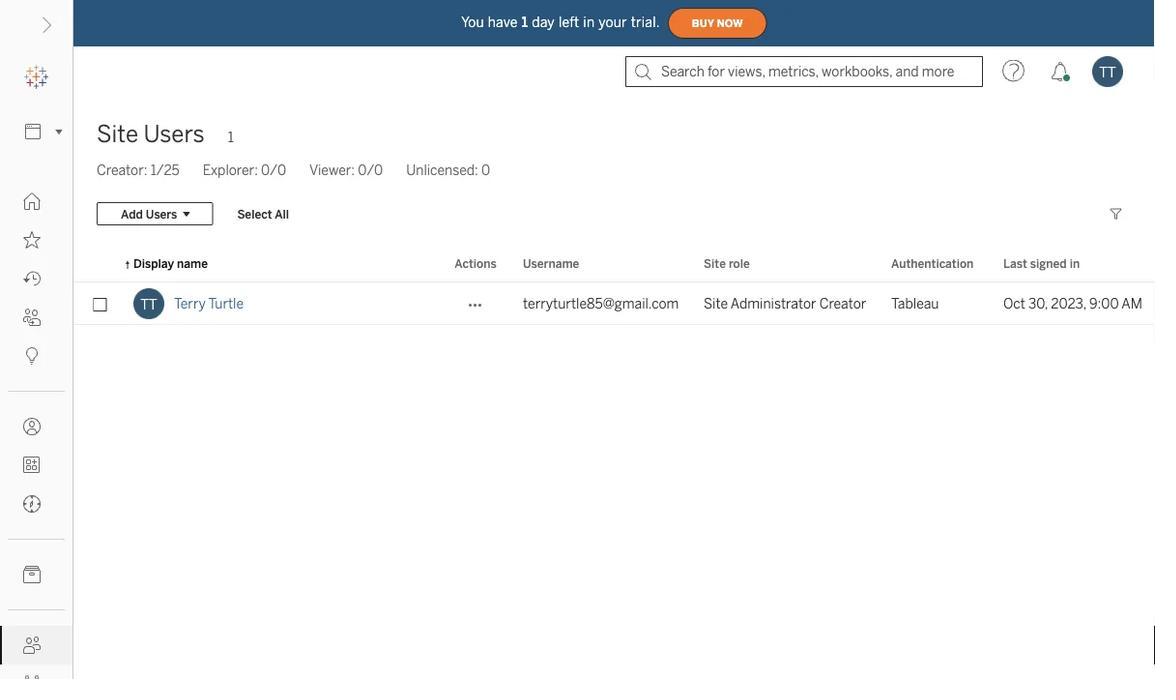 Task type: vqa. For each thing, say whether or not it's contained in the screenshot.
the top "(COUNT)"
no



Task type: locate. For each thing, give the bounding box(es) containing it.
0 horizontal spatial in
[[584, 14, 595, 30]]

viewer:
[[310, 162, 355, 178]]

users for add users
[[146, 207, 177, 221]]

1 vertical spatial 1
[[228, 130, 234, 146]]

unlicensed:
[[406, 162, 479, 178]]

role
[[729, 256, 750, 270]]

signed
[[1031, 256, 1068, 270]]

2 0/0 from the left
[[358, 162, 383, 178]]

row
[[74, 282, 1156, 325]]

name
[[177, 256, 208, 270]]

Search for views, metrics, workbooks, and more text field
[[626, 56, 984, 87]]

authentication
[[892, 256, 974, 270]]

0/0 for viewer: 0/0
[[358, 162, 383, 178]]

site down site role
[[704, 296, 728, 311]]

1 horizontal spatial in
[[1070, 256, 1081, 270]]

1 up explorer: on the top left of page
[[228, 130, 234, 146]]

9:00
[[1090, 296, 1120, 311]]

in right 'signed'
[[1070, 256, 1081, 270]]

0 vertical spatial 1
[[522, 14, 528, 30]]

0 horizontal spatial 1
[[228, 130, 234, 146]]

0/0 right explorer: on the top left of page
[[261, 162, 286, 178]]

2 vertical spatial site
[[704, 296, 728, 311]]

site role
[[704, 256, 750, 270]]

0
[[482, 162, 491, 178]]

0 vertical spatial site
[[97, 120, 138, 148]]

in inside grid
[[1070, 256, 1081, 270]]

terry
[[174, 296, 206, 311]]

1 left day at left
[[522, 14, 528, 30]]

users up 1/25
[[144, 120, 205, 148]]

1/25
[[151, 162, 180, 178]]

0 horizontal spatial 0/0
[[261, 162, 286, 178]]

users inside popup button
[[146, 207, 177, 221]]

1 horizontal spatial 1
[[522, 14, 528, 30]]

in right left
[[584, 14, 595, 30]]

navigation panel element
[[0, 58, 73, 679]]

1 horizontal spatial 0/0
[[358, 162, 383, 178]]

1 0/0 from the left
[[261, 162, 286, 178]]

site left role
[[704, 256, 726, 270]]

site
[[97, 120, 138, 148], [704, 256, 726, 270], [704, 296, 728, 311]]

turtle
[[209, 296, 244, 311]]

0/0 for explorer: 0/0
[[261, 162, 286, 178]]

creator
[[820, 296, 867, 311]]

last signed in
[[1004, 256, 1081, 270]]

explorer:
[[203, 162, 258, 178]]

buy
[[692, 17, 715, 29]]

select
[[237, 207, 272, 221]]

1
[[522, 14, 528, 30], [228, 130, 234, 146]]

users right add
[[146, 207, 177, 221]]

terry turtle link
[[174, 282, 244, 325]]

30,
[[1029, 296, 1049, 311]]

am
[[1122, 296, 1143, 311]]

site up creator:
[[97, 120, 138, 148]]

0/0 right 'viewer:'
[[358, 162, 383, 178]]

1 vertical spatial site
[[704, 256, 726, 270]]

2023,
[[1052, 296, 1087, 311]]

1 vertical spatial users
[[146, 207, 177, 221]]

users for site users
[[144, 120, 205, 148]]

site for site role
[[704, 256, 726, 270]]

users
[[144, 120, 205, 148], [146, 207, 177, 221]]

add
[[121, 207, 143, 221]]

select all button
[[225, 202, 302, 225]]

administrator
[[731, 296, 817, 311]]

buy now
[[692, 17, 744, 29]]

you have 1 day left in your trial.
[[462, 14, 660, 30]]

in
[[584, 14, 595, 30], [1070, 256, 1081, 270]]

0/0
[[261, 162, 286, 178], [358, 162, 383, 178]]

viewer: 0/0
[[310, 162, 383, 178]]

grid
[[74, 246, 1156, 679]]

1 vertical spatial in
[[1070, 256, 1081, 270]]

0 vertical spatial users
[[144, 120, 205, 148]]

site for site administrator creator
[[704, 296, 728, 311]]

oct
[[1004, 296, 1026, 311]]



Task type: describe. For each thing, give the bounding box(es) containing it.
grid containing terry turtle
[[74, 246, 1156, 679]]

site users
[[97, 120, 205, 148]]

unlicensed: 0
[[406, 162, 491, 178]]

buy now button
[[668, 8, 768, 39]]

terryturtle85@gmail.com
[[523, 296, 679, 311]]

main navigation. press the up and down arrow keys to access links. element
[[0, 182, 73, 679]]

trial.
[[631, 14, 660, 30]]

terry turtle
[[174, 296, 244, 311]]

add users button
[[97, 202, 213, 225]]

display name
[[133, 256, 208, 270]]

left
[[559, 14, 580, 30]]

add users
[[121, 207, 177, 221]]

select all
[[237, 207, 289, 221]]

tableau
[[892, 296, 940, 311]]

now
[[718, 17, 744, 29]]

explorer: 0/0
[[203, 162, 286, 178]]

day
[[532, 14, 555, 30]]

oct 30, 2023, 9:00 am
[[1004, 296, 1143, 311]]

site for site users
[[97, 120, 138, 148]]

creator:
[[97, 162, 148, 178]]

0 vertical spatial in
[[584, 14, 595, 30]]

have
[[488, 14, 518, 30]]

actions
[[455, 256, 497, 270]]

all
[[275, 207, 289, 221]]

your
[[599, 14, 628, 30]]

display
[[133, 256, 174, 270]]

username
[[523, 256, 580, 270]]

last
[[1004, 256, 1028, 270]]

you
[[462, 14, 484, 30]]

creator: 1/25
[[97, 162, 180, 178]]

site administrator creator
[[704, 296, 867, 311]]

row containing terry turtle
[[74, 282, 1156, 325]]



